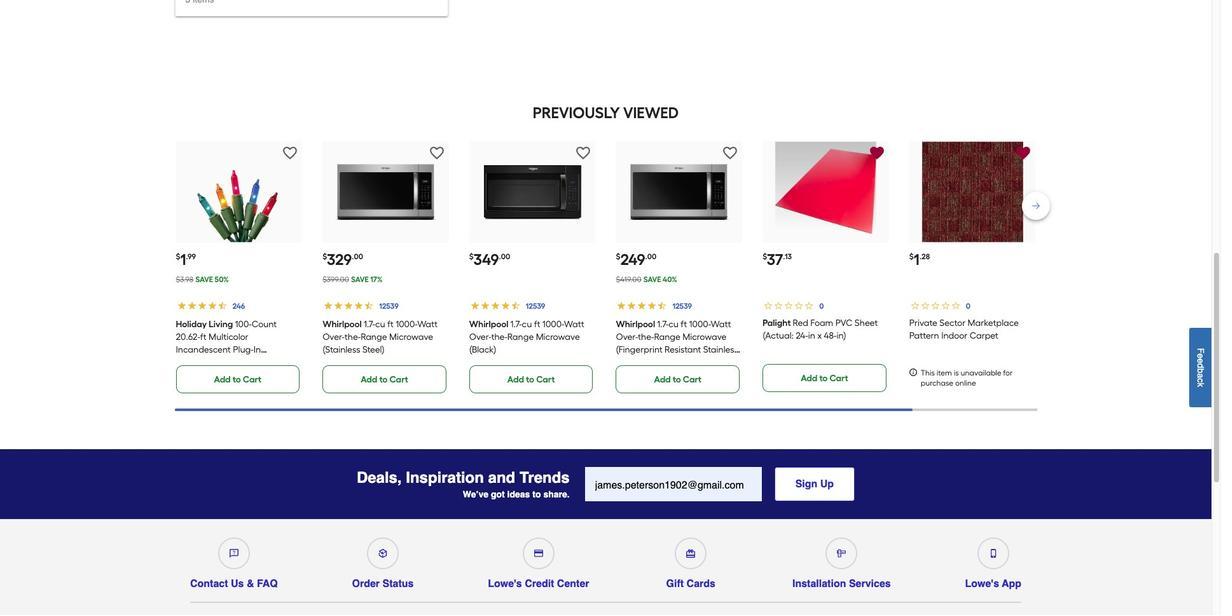 Task type: vqa. For each thing, say whether or not it's contained in the screenshot.
truck filled icon's Get
no



Task type: locate. For each thing, give the bounding box(es) containing it.
cart
[[830, 373, 848, 384], [243, 375, 262, 385], [390, 375, 408, 385], [536, 375, 555, 385], [683, 375, 702, 385]]

add to cart for 1
[[214, 375, 262, 385]]

1000- inside 1.7-cu ft 1000-watt over-the-range microwave (black)
[[542, 319, 564, 330]]

1 horizontal spatial steel)
[[616, 357, 638, 368]]

3 the- from the left
[[638, 332, 654, 343]]

to inside the 329 'list item'
[[379, 375, 388, 385]]

gift cards link
[[664, 533, 718, 590]]

1 1000- from the left
[[396, 319, 417, 330]]

1 heart filled image from the left
[[870, 146, 884, 160]]

2 microwave from the left
[[536, 332, 580, 343]]

$ for $ 329 .00
[[323, 253, 327, 261]]

ft inside 1.7-cu ft 1000-watt over-the-range microwave (black)
[[534, 319, 540, 330]]

$ inside $ 37 .13
[[763, 253, 767, 261]]

349 list item
[[469, 141, 596, 394]]

add to cart inside the 249 list item
[[654, 375, 702, 385]]

to
[[820, 373, 828, 384], [233, 375, 241, 385], [379, 375, 388, 385], [526, 375, 534, 385], [673, 375, 681, 385], [533, 490, 541, 500]]

2 horizontal spatial range
[[654, 332, 681, 343]]

add inside the 249 list item
[[654, 375, 671, 385]]

ft
[[387, 319, 394, 330], [534, 319, 540, 330], [681, 319, 687, 330], [200, 332, 206, 343]]

cart for 1
[[243, 375, 262, 385]]

add to cart down resistant
[[654, 375, 702, 385]]

349
[[474, 251, 499, 269]]

1 1.7- from the left
[[364, 319, 375, 330]]

add to cart down 1.7-cu ft 1000-watt over-the-range microwave (black)
[[507, 375, 555, 385]]

1000- inside 1.7-cu ft 1000-watt over-the-range microwave (fingerprint resistant stainless steel)
[[689, 319, 711, 330]]

lowe's
[[488, 579, 522, 590], [965, 579, 999, 590]]

pickup image
[[378, 550, 387, 558]]

$ inside $ 329 .00
[[323, 253, 327, 261]]

1 over- from the left
[[323, 332, 345, 343]]

1 for $ 1 .28
[[914, 251, 920, 269]]

100-count 20.62-ft multicolor incandescent plug-in christmas string lights
[[176, 319, 277, 368]]

2 horizontal spatial the-
[[638, 332, 654, 343]]

to inside 349 "list item"
[[526, 375, 534, 385]]

6 $ from the left
[[909, 253, 914, 261]]

range inside 1.7-cu ft 1000-watt over-the-range microwave (fingerprint resistant stainless steel)
[[654, 332, 681, 343]]

1 horizontal spatial save
[[351, 275, 369, 284]]

2 heart outline image from the left
[[723, 146, 737, 160]]

1 heart outline image from the left
[[430, 146, 444, 160]]

1 horizontal spatial cu
[[522, 319, 532, 330]]

2 over- from the left
[[469, 332, 491, 343]]

2 horizontal spatial .00
[[645, 253, 657, 261]]

heart outline image inside 349 "list item"
[[577, 146, 591, 160]]

$ inside the $ 1 .99
[[176, 253, 180, 261]]

to down string
[[233, 375, 241, 385]]

lowe's left the app
[[965, 579, 999, 590]]

the- inside 1.7-cu ft 1000-watt over-the-range microwave (stainless steel)
[[345, 332, 361, 343]]

0 horizontal spatial 1 list item
[[176, 141, 302, 394]]

3 $ from the left
[[469, 253, 474, 261]]

us
[[231, 579, 244, 590]]

carpet
[[970, 331, 999, 342]]

previously
[[533, 104, 620, 122]]

cu
[[375, 319, 385, 330], [522, 319, 532, 330], [669, 319, 679, 330]]

living
[[209, 319, 233, 330]]

credit
[[525, 579, 554, 590]]

2 cu from the left
[[522, 319, 532, 330]]

1 $ from the left
[[176, 253, 180, 261]]

steel) right (stainless
[[363, 345, 385, 356]]

whirlpool
[[323, 319, 362, 330], [469, 319, 509, 330], [616, 319, 655, 330]]

4 $ from the left
[[616, 253, 620, 261]]

heart filled image for 37
[[870, 146, 884, 160]]

watt inside 1.7-cu ft 1000-watt over-the-range microwave (black)
[[564, 319, 584, 330]]

3 1000- from the left
[[689, 319, 711, 330]]

1 horizontal spatial 1000-
[[542, 319, 564, 330]]

1 microwave from the left
[[389, 332, 433, 343]]

add to cart link for 249
[[616, 366, 740, 394]]

1000- inside 1.7-cu ft 1000-watt over-the-range microwave (stainless steel)
[[396, 319, 417, 330]]

to inside the 249 list item
[[673, 375, 681, 385]]

over- up (black)
[[469, 332, 491, 343]]

to for (black)
[[526, 375, 534, 385]]

3 save from the left
[[644, 275, 661, 284]]

to for (fingerprint
[[673, 375, 681, 385]]

add
[[801, 373, 818, 384], [214, 375, 231, 385], [361, 375, 377, 385], [507, 375, 524, 385], [654, 375, 671, 385]]

(black)
[[469, 345, 496, 356]]

save for 249
[[644, 275, 661, 284]]

2 horizontal spatial 1.7-
[[657, 319, 669, 330]]

2 $ from the left
[[323, 253, 327, 261]]

1 .00 from the left
[[352, 253, 363, 261]]

add down resistant
[[654, 375, 671, 385]]

watt inside 1.7-cu ft 1000-watt over-the-range microwave (fingerprint resistant stainless steel)
[[711, 319, 731, 330]]

and
[[488, 469, 515, 487]]

0 horizontal spatial microwave
[[389, 332, 433, 343]]

steel) inside 1.7-cu ft 1000-watt over-the-range microwave (fingerprint resistant stainless steel)
[[616, 357, 638, 368]]

range for 329
[[361, 332, 387, 343]]

1 horizontal spatial heart outline image
[[577, 146, 591, 160]]

sign
[[796, 479, 818, 490]]

1 vertical spatial steel)
[[616, 357, 638, 368]]

range inside 1.7-cu ft 1000-watt over-the-range microwave (stainless steel)
[[361, 332, 387, 343]]

the- up (stainless
[[345, 332, 361, 343]]

2 horizontal spatial 1000-
[[689, 319, 711, 330]]

string
[[220, 357, 243, 368]]

add to cart link down 1.7-cu ft 1000-watt over-the-range microwave (black)
[[469, 366, 593, 394]]

1 horizontal spatial range
[[508, 332, 534, 343]]

2 horizontal spatial whirlpool
[[616, 319, 655, 330]]

add to cart down x
[[801, 373, 848, 384]]

1 save from the left
[[195, 275, 213, 284]]

add to cart link inside 37 list item
[[763, 364, 887, 392]]

1 horizontal spatial whirlpool
[[469, 319, 509, 330]]

0 horizontal spatial steel)
[[363, 345, 385, 356]]

main content
[[0, 0, 1212, 450]]

1 the- from the left
[[345, 332, 361, 343]]

cart inside the 329 'list item'
[[390, 375, 408, 385]]

2 horizontal spatial over-
[[616, 332, 638, 343]]

.13
[[783, 253, 792, 261]]

heart outline image
[[283, 146, 297, 160], [723, 146, 737, 160]]

ft for (black)
[[534, 319, 540, 330]]

0 horizontal spatial .00
[[352, 253, 363, 261]]

0 horizontal spatial 1000-
[[396, 319, 417, 330]]

249
[[620, 251, 645, 269]]

save
[[195, 275, 213, 284], [351, 275, 369, 284], [644, 275, 661, 284]]

1 for $ 1 .99
[[180, 251, 186, 269]]

over- inside 1.7-cu ft 1000-watt over-the-range microwave (fingerprint resistant stainless steel)
[[616, 332, 638, 343]]

whirlpool inside the 329 'list item'
[[323, 319, 362, 330]]

add for 1
[[214, 375, 231, 385]]

1 heart outline image from the left
[[283, 146, 297, 160]]

ft inside 1.7-cu ft 1000-watt over-the-range microwave (fingerprint resistant stainless steel)
[[681, 319, 687, 330]]

over- inside 1.7-cu ft 1000-watt over-the-range microwave (black)
[[469, 332, 491, 343]]

3 1.7- from the left
[[657, 319, 669, 330]]

.00 for 329
[[352, 253, 363, 261]]

1 cu from the left
[[375, 319, 385, 330]]

k
[[1196, 383, 1206, 387]]

50%
[[215, 275, 229, 284]]

1.7- for 249
[[657, 319, 669, 330]]

1 horizontal spatial the-
[[491, 332, 508, 343]]

status
[[383, 579, 414, 590]]

cart down 'in)'
[[830, 373, 848, 384]]

add to cart link down 1.7-cu ft 1000-watt over-the-range microwave (stainless steel)
[[323, 366, 446, 394]]

range
[[361, 332, 387, 343], [508, 332, 534, 343], [654, 332, 681, 343]]

cart down 1.7-cu ft 1000-watt over-the-range microwave (stainless steel)
[[390, 375, 408, 385]]

2 1000- from the left
[[542, 319, 564, 330]]

2 .00 from the left
[[499, 253, 510, 261]]

pvc
[[836, 318, 853, 329]]

whirlpool up (fingerprint
[[616, 319, 655, 330]]

3 whirlpool from the left
[[616, 319, 655, 330]]

watt for 329
[[417, 319, 438, 330]]

stainless
[[703, 345, 738, 356]]

lowe's app
[[965, 579, 1022, 590]]

2 range from the left
[[508, 332, 534, 343]]

over- up (stainless
[[323, 332, 345, 343]]

to for (stainless
[[379, 375, 388, 385]]

1.7- inside 1.7-cu ft 1000-watt over-the-range microwave (stainless steel)
[[364, 319, 375, 330]]

add to cart link for 329
[[323, 366, 446, 394]]

over- up (fingerprint
[[616, 332, 638, 343]]

add to cart down string
[[214, 375, 262, 385]]

add to cart link down x
[[763, 364, 887, 392]]

0 horizontal spatial range
[[361, 332, 387, 343]]

up
[[820, 479, 834, 490]]

save inside the 249 list item
[[644, 275, 661, 284]]

purchase
[[921, 379, 954, 388]]

save for 329
[[351, 275, 369, 284]]

lowe's for lowe's app
[[965, 579, 999, 590]]

1.7-
[[364, 319, 375, 330], [510, 319, 522, 330], [657, 319, 669, 330]]

sign up form
[[585, 468, 855, 502]]

plug-
[[233, 345, 254, 356]]

save left 50%
[[195, 275, 213, 284]]

$ for $ 1 .28
[[909, 253, 914, 261]]

.00 inside $ 329 .00
[[352, 253, 363, 261]]

heart outline image inside the 329 'list item'
[[430, 146, 444, 160]]

b
[[1196, 368, 1206, 373]]

gift card image
[[687, 550, 695, 558]]

2 horizontal spatial save
[[644, 275, 661, 284]]

to right ideas
[[533, 490, 541, 500]]

.00 for 349
[[499, 253, 510, 261]]

add to cart down 1.7-cu ft 1000-watt over-the-range microwave (stainless steel)
[[361, 375, 408, 385]]

1 horizontal spatial heart outline image
[[723, 146, 737, 160]]

add to cart
[[801, 373, 848, 384], [214, 375, 262, 385], [361, 375, 408, 385], [507, 375, 555, 385], [654, 375, 702, 385]]

cart inside the 249 list item
[[683, 375, 702, 385]]

1 lowe's from the left
[[488, 579, 522, 590]]

steel)
[[363, 345, 385, 356], [616, 357, 638, 368]]

5 $ from the left
[[763, 253, 767, 261]]

1 horizontal spatial microwave
[[536, 332, 580, 343]]

range for 249
[[654, 332, 681, 343]]

100-
[[235, 319, 252, 330]]

add to cart inside 37 list item
[[801, 373, 848, 384]]

0 horizontal spatial lowe's
[[488, 579, 522, 590]]

2 save from the left
[[351, 275, 369, 284]]

microwave for 329
[[389, 332, 433, 343]]

to down 1.7-cu ft 1000-watt over-the-range microwave (black)
[[526, 375, 534, 385]]

order status link
[[352, 533, 414, 590]]

is
[[954, 369, 959, 378]]

save left 17%
[[351, 275, 369, 284]]

add to cart link inside the 249 list item
[[616, 366, 740, 394]]

got
[[491, 490, 505, 500]]

incandescent
[[176, 345, 231, 356]]

0 horizontal spatial heart filled image
[[870, 146, 884, 160]]

to down 1.7-cu ft 1000-watt over-the-range microwave (stainless steel)
[[379, 375, 388, 385]]

1 horizontal spatial .00
[[499, 253, 510, 261]]

to inside 37 list item
[[820, 373, 828, 384]]

1 list item
[[176, 141, 302, 394], [909, 141, 1036, 392]]

(stainless
[[323, 345, 360, 356]]

watt inside 1.7-cu ft 1000-watt over-the-range microwave (stainless steel)
[[417, 319, 438, 330]]

1 horizontal spatial 1.7-
[[510, 319, 522, 330]]

microwave
[[389, 332, 433, 343], [536, 332, 580, 343], [683, 332, 727, 343]]

microwave inside 1.7-cu ft 1000-watt over-the-range microwave (stainless steel)
[[389, 332, 433, 343]]

2 heart outline image from the left
[[577, 146, 591, 160]]

2 horizontal spatial microwave
[[683, 332, 727, 343]]

cart down resistant
[[683, 375, 702, 385]]

1.7- inside 1.7-cu ft 1000-watt over-the-range microwave (fingerprint resistant stainless steel)
[[657, 319, 669, 330]]

whirlpool up (stainless
[[323, 319, 362, 330]]

cart for 249
[[683, 375, 702, 385]]

Email Address email field
[[585, 468, 762, 502]]

add to cart for 249
[[654, 375, 702, 385]]

red foam pvc sheet (actual: 24-in x 48-in)
[[763, 318, 878, 342]]

$ inside $ 249 .00
[[616, 253, 620, 261]]

1 horizontal spatial 1
[[914, 251, 920, 269]]

1 1 from the left
[[180, 251, 186, 269]]

329 list item
[[323, 141, 449, 394]]

add to cart link
[[763, 364, 887, 392], [176, 366, 300, 394], [323, 366, 446, 394], [469, 366, 593, 394], [616, 366, 740, 394]]

add to cart link inside the 329 'list item'
[[323, 366, 446, 394]]

add down 1.7-cu ft 1000-watt over-the-range microwave (stainless steel)
[[361, 375, 377, 385]]

2 1 from the left
[[914, 251, 920, 269]]

heart outline image
[[430, 146, 444, 160], [577, 146, 591, 160]]

1 horizontal spatial 1 list item
[[909, 141, 1036, 392]]

add down string
[[214, 375, 231, 385]]

1 horizontal spatial lowe's
[[965, 579, 999, 590]]

the- inside 1.7-cu ft 1000-watt over-the-range microwave (black)
[[491, 332, 508, 343]]

ft inside 1.7-cu ft 1000-watt over-the-range microwave (stainless steel)
[[387, 319, 394, 330]]

add to cart link down resistant
[[616, 366, 740, 394]]

&
[[247, 579, 254, 590]]

1 range from the left
[[361, 332, 387, 343]]

cu inside 1.7-cu ft 1000-watt over-the-range microwave (stainless steel)
[[375, 319, 385, 330]]

ft for (stainless
[[387, 319, 394, 330]]

add inside 349 "list item"
[[507, 375, 524, 385]]

3 watt from the left
[[711, 319, 731, 330]]

cu inside 1.7-cu ft 1000-watt over-the-range microwave (black)
[[522, 319, 532, 330]]

.00
[[352, 253, 363, 261], [499, 253, 510, 261], [645, 253, 657, 261]]

microwave inside 1.7-cu ft 1000-watt over-the-range microwave (black)
[[536, 332, 580, 343]]

palight
[[763, 318, 791, 329]]

whirlpool 1.7-cu ft 1000-watt over-the-range microwave (fingerprint resistant stainless steel) image
[[629, 142, 730, 243]]

save inside the 329 'list item'
[[351, 275, 369, 284]]

0 horizontal spatial save
[[195, 275, 213, 284]]

heart filled image
[[870, 146, 884, 160], [1017, 146, 1031, 160]]

1 watt from the left
[[417, 319, 438, 330]]

save left 40%
[[644, 275, 661, 284]]

whirlpool up (black)
[[469, 319, 509, 330]]

1 whirlpool from the left
[[323, 319, 362, 330]]

faq
[[257, 579, 278, 590]]

.00 inside $ 349 .00
[[499, 253, 510, 261]]

$ 249 .00
[[616, 251, 657, 269]]

cart down lights
[[243, 375, 262, 385]]

2 watt from the left
[[564, 319, 584, 330]]

lowe's credit center link
[[488, 533, 589, 590]]

0 horizontal spatial cu
[[375, 319, 385, 330]]

2 heart filled image from the left
[[1017, 146, 1031, 160]]

$ 1 .99
[[176, 251, 196, 269]]

cu inside 1.7-cu ft 1000-watt over-the-range microwave (fingerprint resistant stainless steel)
[[669, 319, 679, 330]]

2 horizontal spatial cu
[[669, 319, 679, 330]]

to down resistant
[[673, 375, 681, 385]]

$ inside $ 349 .00
[[469, 253, 474, 261]]

e up d
[[1196, 354, 1206, 359]]

3 .00 from the left
[[645, 253, 657, 261]]

0 vertical spatial steel)
[[363, 345, 385, 356]]

2 horizontal spatial watt
[[711, 319, 731, 330]]

e
[[1196, 354, 1206, 359], [1196, 359, 1206, 364]]

0 horizontal spatial whirlpool
[[323, 319, 362, 330]]

1 horizontal spatial over-
[[469, 332, 491, 343]]

add to cart link down plug-
[[176, 366, 300, 394]]

1 horizontal spatial heart filled image
[[1017, 146, 1031, 160]]

.99
[[186, 253, 196, 261]]

0 horizontal spatial the-
[[345, 332, 361, 343]]

private sector marketplace pattern indoor carpet
[[909, 318, 1019, 342]]

.00 inside $ 249 .00
[[645, 253, 657, 261]]

heart outline image for 1
[[283, 146, 297, 160]]

3 over- from the left
[[616, 332, 638, 343]]

3 cu from the left
[[669, 319, 679, 330]]

the- inside 1.7-cu ft 1000-watt over-the-range microwave (fingerprint resistant stainless steel)
[[638, 332, 654, 343]]

whirlpool inside the 249 list item
[[616, 319, 655, 330]]

add down 1.7-cu ft 1000-watt over-the-range microwave (black)
[[507, 375, 524, 385]]

over- for 249
[[616, 332, 638, 343]]

3 microwave from the left
[[683, 332, 727, 343]]

the- up (black)
[[491, 332, 508, 343]]

1000- for 249
[[689, 319, 711, 330]]

$
[[176, 253, 180, 261], [323, 253, 327, 261], [469, 253, 474, 261], [616, 253, 620, 261], [763, 253, 767, 261], [909, 253, 914, 261]]

inspiration
[[406, 469, 484, 487]]

0 horizontal spatial heart outline image
[[430, 146, 444, 160]]

329
[[327, 251, 352, 269]]

0 horizontal spatial 1
[[180, 251, 186, 269]]

ft for (fingerprint
[[681, 319, 687, 330]]

3 range from the left
[[654, 332, 681, 343]]

2 1 list item from the left
[[909, 141, 1036, 392]]

0 horizontal spatial heart outline image
[[283, 146, 297, 160]]

whirlpool for 249
[[616, 319, 655, 330]]

2 1.7- from the left
[[510, 319, 522, 330]]

2 the- from the left
[[491, 332, 508, 343]]

d
[[1196, 364, 1206, 368]]

$ inside $ 1 .28
[[909, 253, 914, 261]]

microwave inside 1.7-cu ft 1000-watt over-the-range microwave (fingerprint resistant stainless steel)
[[683, 332, 727, 343]]

2 e from the top
[[1196, 359, 1206, 364]]

share.
[[543, 490, 570, 500]]

cart down 1.7-cu ft 1000-watt over-the-range microwave (black)
[[536, 375, 555, 385]]

1 horizontal spatial watt
[[564, 319, 584, 330]]

watt for 249
[[711, 319, 731, 330]]

the- up (fingerprint
[[638, 332, 654, 343]]

over- inside 1.7-cu ft 1000-watt over-the-range microwave (stainless steel)
[[323, 332, 345, 343]]

sector
[[940, 318, 966, 329]]

2 lowe's from the left
[[965, 579, 999, 590]]

to down x
[[820, 373, 828, 384]]

over-
[[323, 332, 345, 343], [469, 332, 491, 343], [616, 332, 638, 343]]

lowe's left credit
[[488, 579, 522, 590]]

add for 249
[[654, 375, 671, 385]]

add to cart inside the 329 'list item'
[[361, 375, 408, 385]]

add inside the 329 'list item'
[[361, 375, 377, 385]]

e up b
[[1196, 359, 1206, 364]]

0 horizontal spatial watt
[[417, 319, 438, 330]]

steel) down (fingerprint
[[616, 357, 638, 368]]

add for 329
[[361, 375, 377, 385]]

heart outline image for 1.7-cu ft 1000-watt over-the-range microwave (stainless steel)
[[430, 146, 444, 160]]

0 horizontal spatial over-
[[323, 332, 345, 343]]

0 horizontal spatial 1.7-
[[364, 319, 375, 330]]

add down in
[[801, 373, 818, 384]]

2 whirlpool from the left
[[469, 319, 509, 330]]



Task type: describe. For each thing, give the bounding box(es) containing it.
we've
[[463, 490, 489, 500]]

$419.00 save 40%
[[616, 275, 677, 284]]

microwave for 249
[[683, 332, 727, 343]]

app
[[1002, 579, 1022, 590]]

deals,
[[357, 469, 402, 487]]

the- for 249
[[638, 332, 654, 343]]

$ for $ 349 .00
[[469, 253, 474, 261]]

$ 1 .28
[[909, 251, 930, 269]]

$3.98 save 50%
[[176, 275, 229, 284]]

previously viewed heading
[[175, 101, 1037, 126]]

pattern
[[909, 331, 939, 342]]

lowe's app link
[[965, 533, 1022, 590]]

17%
[[370, 275, 383, 284]]

249 list item
[[616, 141, 742, 394]]

cart inside 349 "list item"
[[536, 375, 555, 385]]

$399.00
[[323, 275, 349, 284]]

$ for $ 1 .99
[[176, 253, 180, 261]]

holiday
[[176, 319, 207, 330]]

unavailable
[[961, 369, 1002, 378]]

christmas
[[176, 357, 217, 368]]

add inside 37 list item
[[801, 373, 818, 384]]

deals, inspiration and trends we've got ideas to share.
[[357, 469, 570, 500]]

whirlpool inside 349 "list item"
[[469, 319, 509, 330]]

over- for 329
[[323, 332, 345, 343]]

whirlpool 1.7-cu ft 1000-watt over-the-range microwave (stainless steel) image
[[335, 142, 436, 243]]

sheet
[[855, 318, 878, 329]]

24-
[[796, 331, 808, 342]]

the- for 329
[[345, 332, 361, 343]]

in
[[808, 331, 815, 342]]

undefined private sector marketplace pattern indoor carpet image
[[922, 142, 1023, 243]]

1.7-cu ft 1000-watt over-the-range microwave (stainless steel)
[[323, 319, 438, 356]]

online
[[955, 379, 976, 388]]

f
[[1196, 348, 1206, 354]]

foam
[[811, 318, 833, 329]]

contact us & faq
[[190, 579, 278, 590]]

palight red foam pvc sheet (actual: 24-in x 48-in) image
[[775, 142, 876, 243]]

c
[[1196, 378, 1206, 383]]

to for string
[[233, 375, 241, 385]]

cards
[[687, 579, 716, 590]]

steel) inside 1.7-cu ft 1000-watt over-the-range microwave (stainless steel)
[[363, 345, 385, 356]]

lights
[[246, 357, 270, 368]]

1000- for 329
[[396, 319, 417, 330]]

x
[[818, 331, 822, 342]]

red
[[793, 318, 808, 329]]

dimensions image
[[837, 550, 846, 558]]

sign up
[[796, 479, 834, 490]]

f e e d b a c k
[[1196, 348, 1206, 387]]

in)
[[837, 331, 847, 342]]

cart for 329
[[390, 375, 408, 385]]

save for 1
[[195, 275, 213, 284]]

order
[[352, 579, 380, 590]]

customer care image
[[230, 550, 238, 558]]

gift
[[666, 579, 684, 590]]

whirlpool 1.7-cu ft 1000-watt over-the-range microwave (black) image
[[482, 142, 583, 243]]

40%
[[663, 275, 677, 284]]

a
[[1196, 373, 1206, 378]]

lowe's credit center
[[488, 579, 589, 590]]

holiday living 100-count 20.62-ft multicolor incandescent plug-in christmas string lights image
[[189, 142, 290, 243]]

mobile image
[[989, 550, 998, 558]]

resistant
[[665, 345, 701, 356]]

range inside 1.7-cu ft 1000-watt over-the-range microwave (black)
[[508, 332, 534, 343]]

previously viewed
[[533, 104, 679, 122]]

$ for $ 249 .00
[[616, 253, 620, 261]]

viewed
[[623, 104, 679, 122]]

(actual:
[[763, 331, 794, 342]]

add to cart for 329
[[361, 375, 408, 385]]

.28
[[920, 253, 930, 261]]

48-
[[824, 331, 837, 342]]

37
[[767, 251, 783, 269]]

.00 for 249
[[645, 253, 657, 261]]

item
[[937, 369, 952, 378]]

ideas
[[507, 490, 530, 500]]

holiday living
[[176, 319, 233, 330]]

heart filled image for 1
[[1017, 146, 1031, 160]]

contact
[[190, 579, 228, 590]]

credit card image
[[534, 550, 543, 558]]

1.7- inside 1.7-cu ft 1000-watt over-the-range microwave (black)
[[510, 319, 522, 330]]

this
[[921, 369, 935, 378]]

center
[[557, 579, 589, 590]]

1.7-cu ft 1000-watt over-the-range microwave (black)
[[469, 319, 584, 356]]

count
[[252, 319, 277, 330]]

marketplace
[[968, 318, 1019, 329]]

private sector marketplace pattern indoor carpet link
[[909, 318, 1019, 342]]

add to cart link inside 349 "list item"
[[469, 366, 593, 394]]

$ 37 .13
[[763, 251, 792, 269]]

to inside deals, inspiration and trends we've got ideas to share.
[[533, 490, 541, 500]]

20.62-
[[176, 332, 200, 343]]

heart outline image for 1.7-cu ft 1000-watt over-the-range microwave (black)
[[577, 146, 591, 160]]

trends
[[520, 469, 570, 487]]

cu for 329
[[375, 319, 385, 330]]

cu for 249
[[669, 319, 679, 330]]

$ for $ 37 .13
[[763, 253, 767, 261]]

for
[[1003, 369, 1013, 378]]

1 1 list item from the left
[[176, 141, 302, 394]]

1.7- for 329
[[364, 319, 375, 330]]

gift cards
[[666, 579, 716, 590]]

$ 329 .00
[[323, 251, 363, 269]]

(fingerprint
[[616, 345, 663, 356]]

installation
[[793, 579, 846, 590]]

1 e from the top
[[1196, 354, 1206, 359]]

$ 349 .00
[[469, 251, 510, 269]]

lowe's for lowe's credit center
[[488, 579, 522, 590]]

contact us & faq link
[[190, 533, 278, 590]]

whirlpool for 329
[[323, 319, 362, 330]]

ft inside 100-count 20.62-ft multicolor incandescent plug-in christmas string lights
[[200, 332, 206, 343]]

cart inside 37 list item
[[830, 373, 848, 384]]

services
[[849, 579, 891, 590]]

37 list item
[[763, 141, 889, 392]]

add to cart inside 349 "list item"
[[507, 375, 555, 385]]

add to cart link for 1
[[176, 366, 300, 394]]

$419.00
[[616, 275, 642, 284]]

$399.00 save 17%
[[323, 275, 383, 284]]

heart outline image for 249
[[723, 146, 737, 160]]

in
[[254, 345, 261, 356]]

order status
[[352, 579, 414, 590]]

main content containing previously viewed
[[0, 0, 1212, 450]]

to for in)
[[820, 373, 828, 384]]

installation services link
[[793, 533, 891, 590]]



